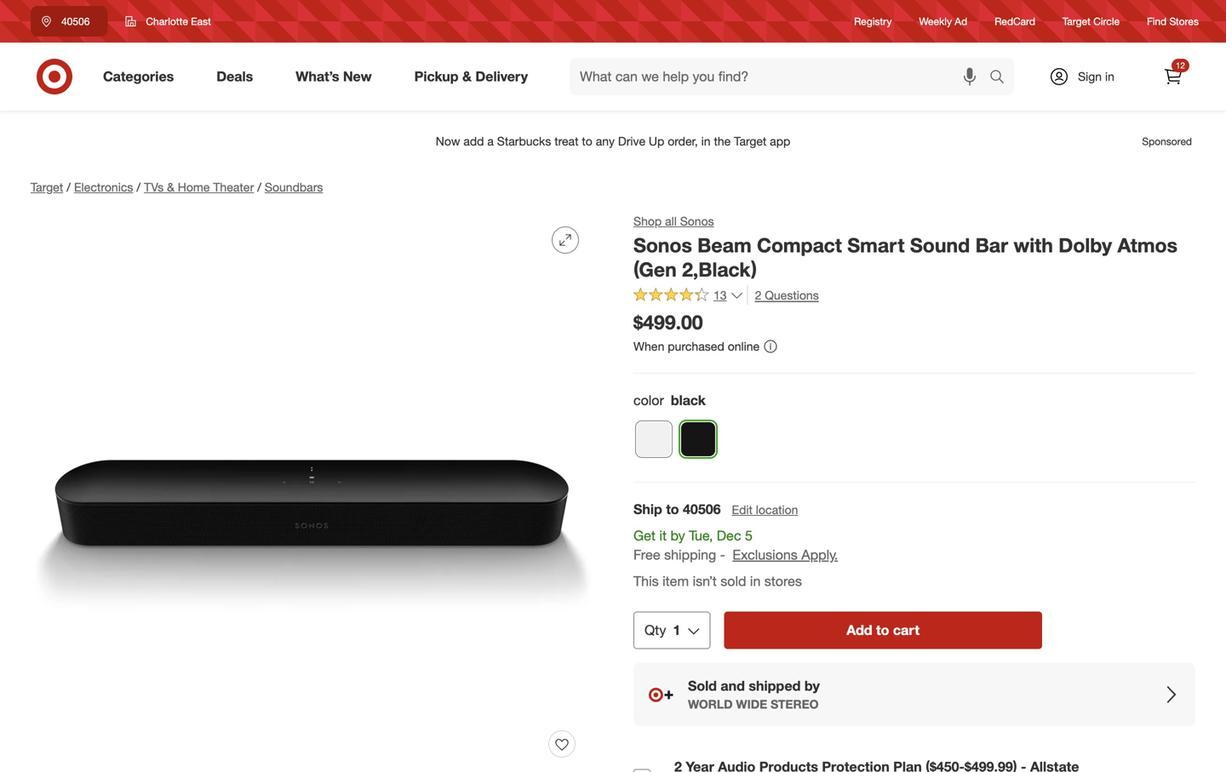 Task type: describe. For each thing, give the bounding box(es) containing it.
beam
[[698, 233, 752, 257]]

find stores
[[1147, 15, 1199, 28]]

ad
[[955, 15, 967, 28]]

stores
[[1169, 15, 1199, 28]]

2 / from the left
[[137, 180, 141, 195]]

item
[[663, 573, 689, 590]]

exclusions apply. link
[[733, 547, 838, 563]]

2 questions link
[[747, 286, 819, 305]]

target link
[[31, 180, 63, 195]]

charlotte
[[146, 15, 188, 28]]

1 vertical spatial sonos
[[633, 233, 692, 257]]

black
[[671, 392, 706, 409]]

cart
[[893, 622, 920, 639]]

shop all sonos sonos beam compact smart sound bar with dolby atmos (gen 2,black)
[[633, 214, 1178, 282]]

exclusions
[[733, 547, 798, 563]]

edit location button
[[731, 501, 799, 519]]

0 vertical spatial sonos
[[680, 214, 714, 229]]

search
[[982, 70, 1023, 86]]

sold
[[721, 573, 746, 590]]

delivery
[[475, 68, 528, 85]]

wide
[[736, 697, 767, 712]]

smart
[[847, 233, 905, 257]]

charlotte east
[[146, 15, 211, 28]]

1 horizontal spatial &
[[462, 68, 472, 85]]

deals link
[[202, 58, 274, 95]]

tvs & home theater link
[[144, 180, 254, 195]]

when
[[633, 339, 664, 354]]

sign
[[1078, 69, 1102, 84]]

and
[[721, 678, 745, 694]]

edit location
[[732, 502, 798, 517]]

by inside get it by tue, dec 5 free shipping - exclusions apply.
[[670, 527, 685, 544]]

40506 inside 'dropdown button'
[[61, 15, 90, 28]]

all
[[665, 214, 677, 229]]

color
[[633, 392, 664, 409]]

redcard link
[[995, 14, 1035, 29]]

add
[[847, 622, 872, 639]]

sold and shipped by world wide stereo
[[688, 678, 820, 712]]

what's new
[[296, 68, 372, 85]]

charlotte east button
[[114, 6, 222, 37]]

pickup & delivery link
[[400, 58, 549, 95]]

0 vertical spatial in
[[1105, 69, 1114, 84]]

soundbars link
[[265, 180, 323, 195]]

weekly
[[919, 15, 952, 28]]

ship to 40506
[[633, 501, 721, 518]]

add to cart button
[[724, 612, 1042, 649]]

black image
[[680, 421, 716, 457]]

sold
[[688, 678, 717, 694]]

target circle
[[1063, 15, 1120, 28]]

apply.
[[801, 547, 838, 563]]

categories link
[[89, 58, 195, 95]]

this
[[633, 573, 659, 590]]

1
[[673, 622, 681, 639]]

2,black)
[[682, 258, 757, 282]]

weekly ad
[[919, 15, 967, 28]]

registry link
[[854, 14, 892, 29]]

east
[[191, 15, 211, 28]]

shop
[[633, 214, 662, 229]]

theater
[[213, 180, 254, 195]]

weekly ad link
[[919, 14, 967, 29]]

with
[[1014, 233, 1053, 257]]

stores
[[764, 573, 802, 590]]

location
[[756, 502, 798, 517]]

stereo
[[771, 697, 819, 712]]

qty
[[645, 622, 666, 639]]



Task type: vqa. For each thing, say whether or not it's contained in the screenshot.
Exclusions Apply. link
yes



Task type: locate. For each thing, give the bounding box(es) containing it.
pickup
[[414, 68, 459, 85]]

sonos down all
[[633, 233, 692, 257]]

electronics link
[[74, 180, 133, 195]]

0 vertical spatial to
[[666, 501, 679, 518]]

0 horizontal spatial 40506
[[61, 15, 90, 28]]

target left electronics "link" at the left top
[[31, 180, 63, 195]]

target inside target circle 'link'
[[1063, 15, 1091, 28]]

&
[[462, 68, 472, 85], [167, 180, 174, 195]]

1 vertical spatial by
[[805, 678, 820, 694]]

by right it
[[670, 527, 685, 544]]

online
[[728, 339, 760, 354]]

get
[[633, 527, 656, 544]]

tue,
[[689, 527, 713, 544]]

to right add
[[876, 622, 889, 639]]

get it by tue, dec 5 free shipping - exclusions apply.
[[633, 527, 838, 563]]

color black
[[633, 392, 706, 409]]

circle
[[1093, 15, 1120, 28]]

in inside fulfillment region
[[750, 573, 761, 590]]

0 horizontal spatial to
[[666, 501, 679, 518]]

in right sold
[[750, 573, 761, 590]]

$499.00
[[633, 310, 703, 334]]

/ right 'theater'
[[257, 180, 261, 195]]

2 Year Audio Products Protection Plan ($450-$499.99) - Allstate checkbox
[[633, 769, 651, 772]]

what's
[[296, 68, 339, 85]]

by inside 'sold and shipped by world wide stereo'
[[805, 678, 820, 694]]

registry
[[854, 15, 892, 28]]

5
[[745, 527, 753, 544]]

bar
[[975, 233, 1008, 257]]

to inside button
[[876, 622, 889, 639]]

0 horizontal spatial in
[[750, 573, 761, 590]]

sonos beam compact smart sound bar with dolby atmos (gen 2,black), 1 of 13 image
[[31, 213, 593, 772]]

0 vertical spatial 40506
[[61, 15, 90, 28]]

13
[[714, 288, 727, 303]]

1 horizontal spatial by
[[805, 678, 820, 694]]

purchased
[[668, 339, 724, 354]]

0 horizontal spatial /
[[67, 180, 71, 195]]

2 questions
[[755, 288, 819, 303]]

soundbars
[[265, 180, 323, 195]]

target
[[1063, 15, 1091, 28], [31, 180, 63, 195]]

electronics
[[74, 180, 133, 195]]

-
[[720, 547, 725, 563]]

0 vertical spatial &
[[462, 68, 472, 85]]

What can we help you find? suggestions appear below search field
[[570, 58, 994, 95]]

white image
[[636, 421, 672, 457]]

sonos right all
[[680, 214, 714, 229]]

advertisement region
[[17, 121, 1209, 162]]

(gen
[[633, 258, 677, 282]]

1 horizontal spatial target
[[1063, 15, 1091, 28]]

1 horizontal spatial in
[[1105, 69, 1114, 84]]

1 vertical spatial 40506
[[683, 501, 721, 518]]

it
[[659, 527, 667, 544]]

2 horizontal spatial /
[[257, 180, 261, 195]]

qty 1
[[645, 622, 681, 639]]

sonos
[[680, 214, 714, 229], [633, 233, 692, 257]]

/ right target link
[[67, 180, 71, 195]]

0 vertical spatial target
[[1063, 15, 1091, 28]]

1 vertical spatial &
[[167, 180, 174, 195]]

0 horizontal spatial &
[[167, 180, 174, 195]]

to
[[666, 501, 679, 518], [876, 622, 889, 639]]

1 horizontal spatial to
[[876, 622, 889, 639]]

find
[[1147, 15, 1167, 28]]

0 vertical spatial by
[[670, 527, 685, 544]]

sound
[[910, 233, 970, 257]]

& right tvs
[[167, 180, 174, 195]]

3 / from the left
[[257, 180, 261, 195]]

pickup & delivery
[[414, 68, 528, 85]]

edit
[[732, 502, 753, 517]]

12 link
[[1155, 58, 1192, 95]]

1 vertical spatial to
[[876, 622, 889, 639]]

dec
[[717, 527, 741, 544]]

isn't
[[693, 573, 717, 590]]

categories
[[103, 68, 174, 85]]

40506 button
[[31, 6, 108, 37]]

what's new link
[[281, 58, 393, 95]]

/
[[67, 180, 71, 195], [137, 180, 141, 195], [257, 180, 261, 195]]

by up stereo
[[805, 678, 820, 694]]

questions
[[765, 288, 819, 303]]

target for target / electronics / tvs & home theater / soundbars
[[31, 180, 63, 195]]

when purchased online
[[633, 339, 760, 354]]

atmos
[[1118, 233, 1178, 257]]

sign in
[[1078, 69, 1114, 84]]

40506 inside fulfillment region
[[683, 501, 721, 518]]

to right ship
[[666, 501, 679, 518]]

add to cart
[[847, 622, 920, 639]]

0 horizontal spatial target
[[31, 180, 63, 195]]

1 vertical spatial in
[[750, 573, 761, 590]]

dolby
[[1059, 233, 1112, 257]]

this item isn't sold in stores
[[633, 573, 802, 590]]

1 vertical spatial target
[[31, 180, 63, 195]]

in
[[1105, 69, 1114, 84], [750, 573, 761, 590]]

to for ship
[[666, 501, 679, 518]]

13 link
[[633, 286, 744, 306]]

home
[[178, 180, 210, 195]]

free
[[633, 547, 661, 563]]

2
[[755, 288, 762, 303]]

redcard
[[995, 15, 1035, 28]]

/ left tvs
[[137, 180, 141, 195]]

0 horizontal spatial by
[[670, 527, 685, 544]]

target left 'circle'
[[1063, 15, 1091, 28]]

deals
[[216, 68, 253, 85]]

tvs
[[144, 180, 164, 195]]

to for add
[[876, 622, 889, 639]]

search button
[[982, 58, 1023, 99]]

find stores link
[[1147, 14, 1199, 29]]

new
[[343, 68, 372, 85]]

sign in link
[[1035, 58, 1141, 95]]

target / electronics / tvs & home theater / soundbars
[[31, 180, 323, 195]]

ship
[[633, 501, 662, 518]]

& right pickup on the left
[[462, 68, 472, 85]]

target for target circle
[[1063, 15, 1091, 28]]

in right the sign
[[1105, 69, 1114, 84]]

12
[[1176, 60, 1185, 71]]

1 horizontal spatial /
[[137, 180, 141, 195]]

1 / from the left
[[67, 180, 71, 195]]

shipping
[[664, 547, 716, 563]]

fulfillment region
[[633, 500, 1195, 727]]

1 horizontal spatial 40506
[[683, 501, 721, 518]]



